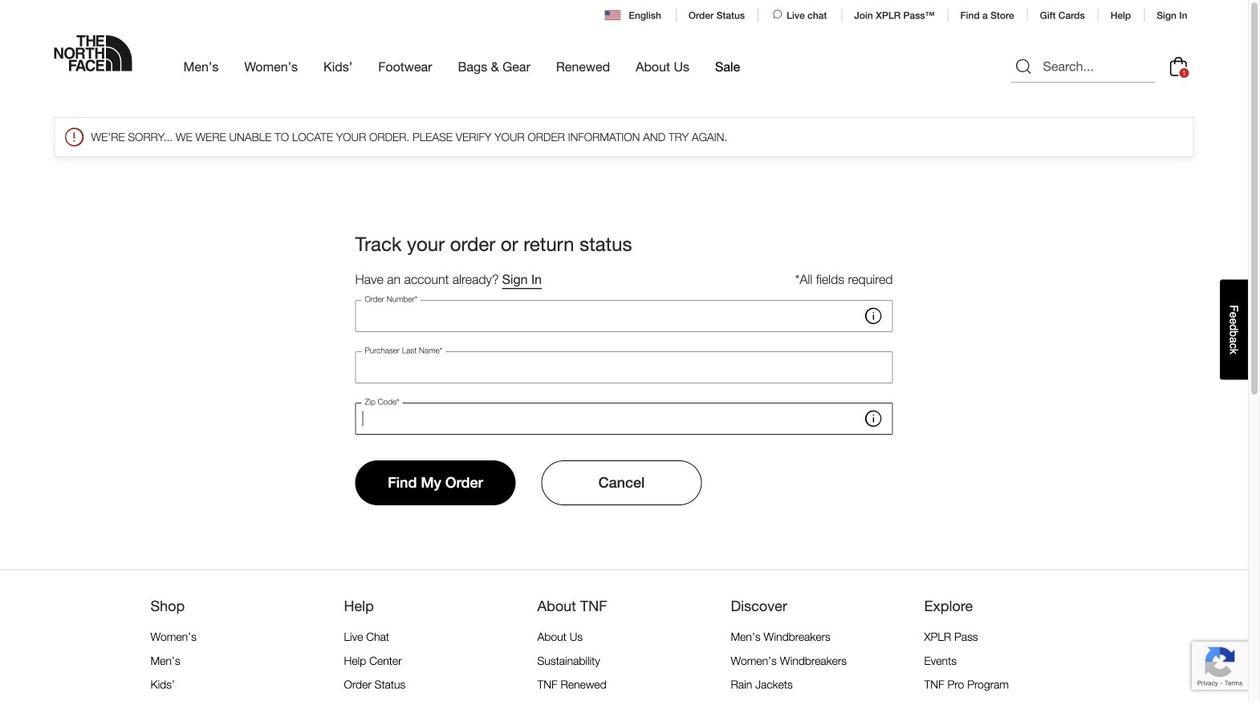 Task type: vqa. For each thing, say whether or not it's contained in the screenshot.
Forrest to the right
no



Task type: describe. For each thing, give the bounding box(es) containing it.
info image
[[863, 408, 885, 430]]



Task type: locate. For each thing, give the bounding box(es) containing it.
None text field
[[355, 300, 893, 332], [355, 403, 893, 435], [355, 300, 893, 332], [355, 403, 893, 435]]

info image
[[863, 305, 885, 328]]

the north face home page image
[[54, 35, 132, 71]]

search all image
[[1014, 57, 1034, 76]]

Search search field
[[1011, 51, 1156, 83]]

None text field
[[355, 352, 893, 384]]



